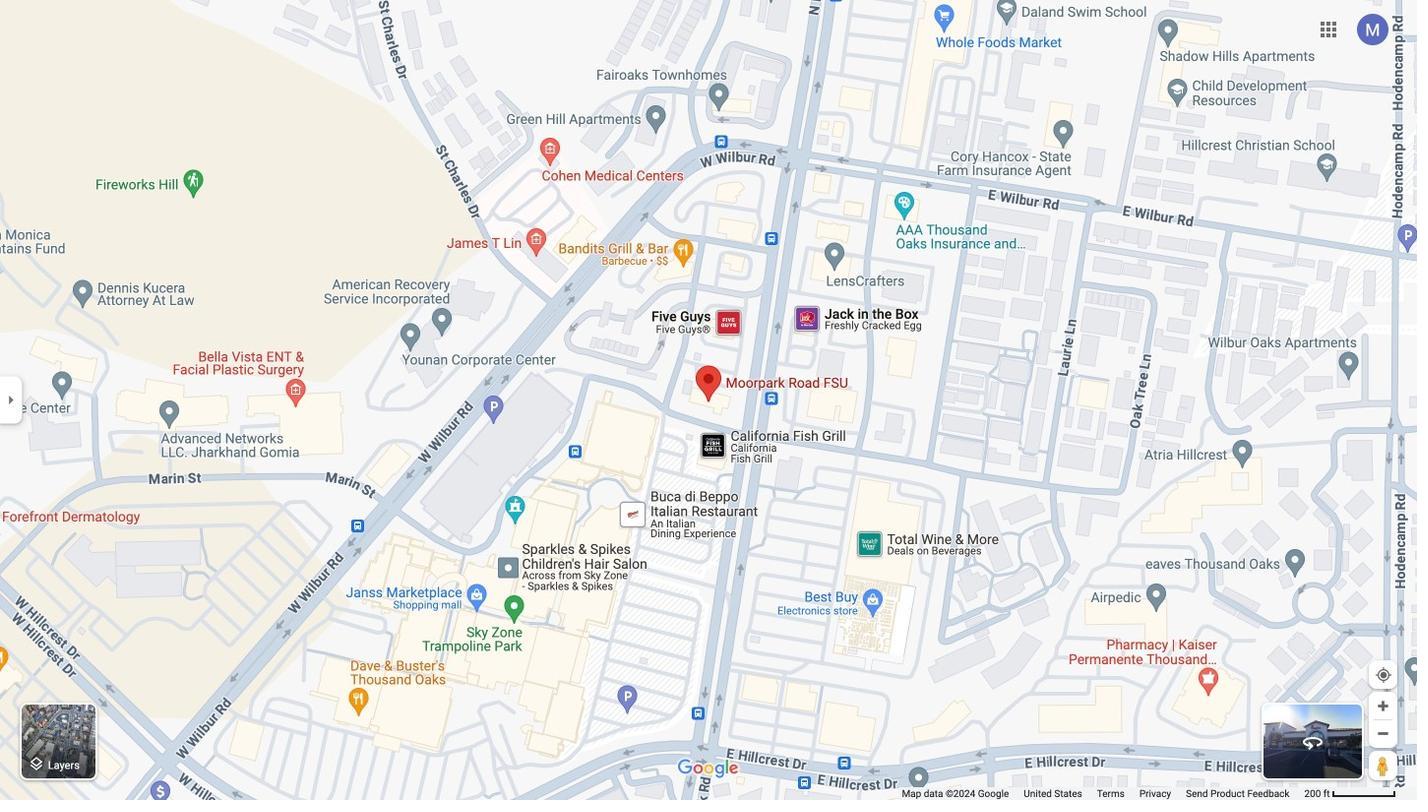 Task type: vqa. For each thing, say whether or not it's contained in the screenshot.
Google Account: Mor Greenbaum  
(mor.greenbaum@adept.ai) image
yes



Task type: describe. For each thing, give the bounding box(es) containing it.
show street view coverage image
[[1369, 751, 1397, 780]]

from your device image
[[1375, 666, 1393, 684]]

expand side panel image
[[0, 389, 22, 411]]

google account: mor greenbaum  
(mor.greenbaum@adept.ai) image
[[1357, 14, 1389, 45]]



Task type: locate. For each thing, give the bounding box(es) containing it.
street view image
[[1301, 730, 1325, 754]]

zoom in image
[[1376, 699, 1391, 713]]

google maps element
[[0, 0, 1417, 800]]

zoom out image
[[1376, 726, 1391, 741]]



